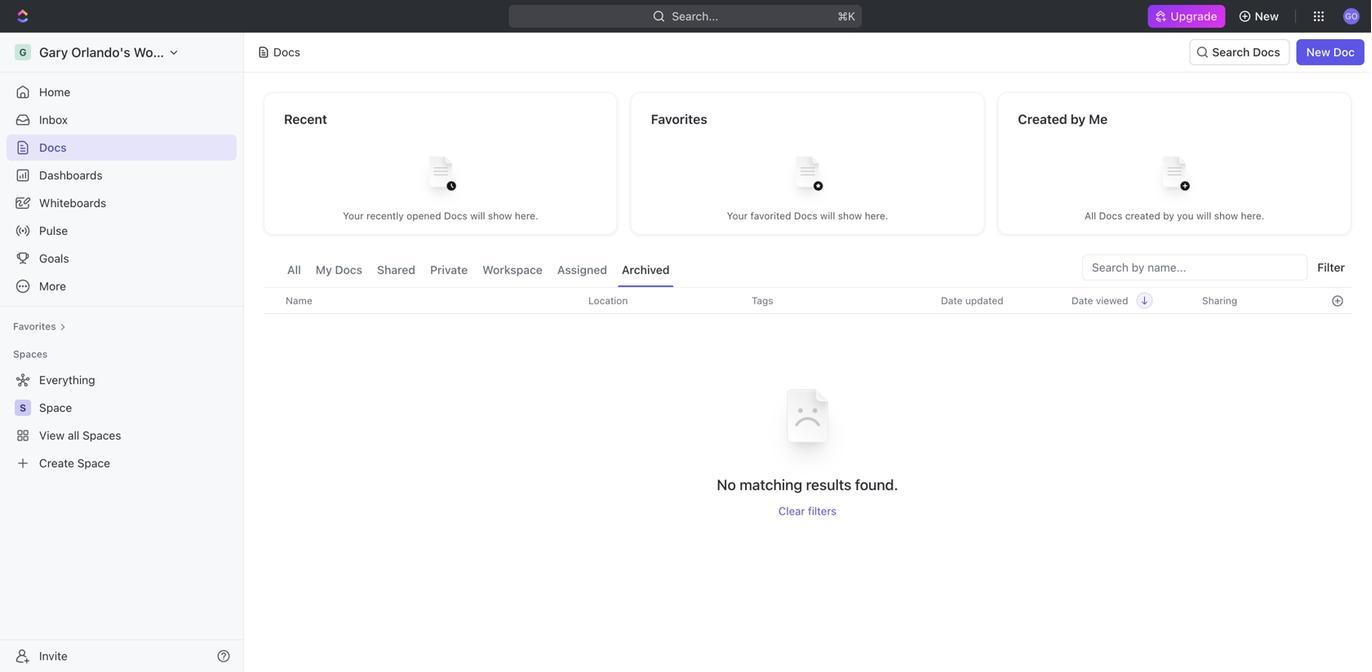 Task type: describe. For each thing, give the bounding box(es) containing it.
all button
[[283, 255, 305, 287]]

archived button
[[618, 255, 674, 287]]

date for date viewed
[[1072, 295, 1093, 306]]

workspace button
[[478, 255, 547, 287]]

no matching results found. table
[[264, 287, 1352, 518]]

date for date updated
[[941, 295, 963, 306]]

clear
[[779, 505, 805, 518]]

name
[[286, 295, 312, 306]]

sidebar navigation
[[0, 33, 247, 673]]

spaces inside tree
[[82, 429, 121, 442]]

your favorited docs will show here.
[[727, 210, 888, 222]]

gary orlando's workspace, , element
[[15, 44, 31, 60]]

all
[[68, 429, 79, 442]]

my docs
[[316, 263, 362, 277]]

1 horizontal spatial favorites
[[651, 111, 707, 127]]

clear filters button
[[779, 505, 837, 518]]

3 here. from the left
[[1241, 210, 1264, 222]]

tree inside sidebar navigation
[[7, 367, 237, 477]]

found.
[[855, 476, 898, 494]]

all for all
[[287, 263, 301, 277]]

doc
[[1333, 45, 1355, 59]]

go button
[[1339, 3, 1365, 29]]

filters
[[808, 505, 837, 518]]

tags
[[752, 295, 773, 306]]

filter
[[1318, 261, 1345, 274]]

space link
[[39, 395, 233, 421]]

search docs button
[[1189, 39, 1290, 65]]

new doc button
[[1297, 39, 1365, 65]]

matching
[[740, 476, 802, 494]]

new for new doc
[[1306, 45, 1330, 59]]

more
[[39, 280, 66, 293]]

no
[[717, 476, 736, 494]]

docs right search
[[1253, 45, 1280, 59]]

clear filters
[[779, 505, 837, 518]]

created
[[1018, 111, 1067, 127]]

⌘k
[[838, 9, 856, 23]]

docs right favorited
[[794, 210, 818, 222]]

favorites button
[[7, 317, 72, 336]]

no recent docs image
[[408, 144, 473, 209]]

date viewed
[[1072, 295, 1128, 306]]

new doc
[[1306, 45, 1355, 59]]

no matching results found.
[[717, 476, 898, 494]]

date updated
[[941, 295, 1004, 306]]

date viewed button
[[1062, 288, 1153, 313]]

filter button
[[1311, 255, 1352, 281]]

everything
[[39, 373, 95, 387]]

you
[[1177, 210, 1194, 222]]

assigned
[[557, 263, 607, 277]]

viewed
[[1096, 295, 1128, 306]]

my docs button
[[312, 255, 367, 287]]

pulse
[[39, 224, 68, 238]]

private button
[[426, 255, 472, 287]]

location
[[588, 295, 628, 306]]

pulse link
[[7, 218, 237, 244]]

your for recent
[[343, 210, 364, 222]]

home
[[39, 85, 70, 99]]

created by me
[[1018, 111, 1108, 127]]

goals link
[[7, 246, 237, 272]]

docs inside tab list
[[335, 263, 362, 277]]

0 vertical spatial space
[[39, 401, 72, 415]]

docs right opened
[[444, 210, 468, 222]]

3 will from the left
[[1196, 210, 1211, 222]]

view all spaces
[[39, 429, 121, 442]]

2 will from the left
[[820, 210, 835, 222]]

1 will from the left
[[470, 210, 485, 222]]

workspace inside button
[[483, 263, 543, 277]]



Task type: vqa. For each thing, say whether or not it's contained in the screenshot.
topmost KP
no



Task type: locate. For each thing, give the bounding box(es) containing it.
results
[[806, 476, 852, 494]]

1 date from the left
[[941, 295, 963, 306]]

g
[[19, 47, 27, 58]]

home link
[[7, 79, 237, 105]]

0 vertical spatial by
[[1071, 111, 1086, 127]]

0 vertical spatial new
[[1255, 9, 1279, 23]]

upgrade
[[1171, 9, 1217, 23]]

new up search docs
[[1255, 9, 1279, 23]]

docs inside sidebar navigation
[[39, 141, 67, 154]]

space, , element
[[15, 400, 31, 416]]

create space
[[39, 457, 110, 470]]

spaces down favorites button
[[13, 349, 48, 360]]

0 horizontal spatial all
[[287, 263, 301, 277]]

everything link
[[7, 367, 233, 393]]

spaces
[[13, 349, 48, 360], [82, 429, 121, 442]]

go
[[1345, 11, 1358, 21]]

0 horizontal spatial space
[[39, 401, 72, 415]]

created
[[1125, 210, 1160, 222]]

recent
[[284, 111, 327, 127]]

gary
[[39, 44, 68, 60]]

shared
[[377, 263, 415, 277]]

1 horizontal spatial here.
[[865, 210, 888, 222]]

will
[[470, 210, 485, 222], [820, 210, 835, 222], [1196, 210, 1211, 222]]

2 show from the left
[[838, 210, 862, 222]]

sharing
[[1202, 295, 1237, 306]]

2 date from the left
[[1072, 295, 1093, 306]]

orlando's
[[71, 44, 130, 60]]

1 horizontal spatial by
[[1163, 210, 1174, 222]]

2 your from the left
[[727, 210, 748, 222]]

private
[[430, 263, 468, 277]]

1 horizontal spatial all
[[1085, 210, 1096, 222]]

all inside button
[[287, 263, 301, 277]]

0 horizontal spatial new
[[1255, 9, 1279, 23]]

spaces right all
[[82, 429, 121, 442]]

0 horizontal spatial by
[[1071, 111, 1086, 127]]

show up workspace button
[[488, 210, 512, 222]]

favorites inside favorites button
[[13, 321, 56, 332]]

1 here. from the left
[[515, 210, 538, 222]]

all for all docs created by you will show here.
[[1085, 210, 1096, 222]]

search docs
[[1212, 45, 1280, 59]]

gary orlando's workspace
[[39, 44, 201, 60]]

me
[[1089, 111, 1108, 127]]

1 show from the left
[[488, 210, 512, 222]]

whiteboards
[[39, 196, 106, 210]]

archived
[[622, 263, 670, 277]]

here.
[[515, 210, 538, 222], [865, 210, 888, 222], [1241, 210, 1264, 222]]

date left viewed
[[1072, 295, 1093, 306]]

inbox link
[[7, 107, 237, 133]]

1 horizontal spatial new
[[1306, 45, 1330, 59]]

favorited
[[751, 210, 791, 222]]

all left 'my'
[[287, 263, 301, 277]]

docs left created
[[1099, 210, 1123, 222]]

all left created
[[1085, 210, 1096, 222]]

updated
[[965, 295, 1004, 306]]

2 horizontal spatial here.
[[1241, 210, 1264, 222]]

will right opened
[[470, 210, 485, 222]]

dashboards link
[[7, 162, 237, 189]]

date inside button
[[941, 295, 963, 306]]

filter button
[[1311, 255, 1352, 281]]

new inside button
[[1306, 45, 1330, 59]]

2 horizontal spatial will
[[1196, 210, 1211, 222]]

your recently opened docs will show here.
[[343, 210, 538, 222]]

1 horizontal spatial spaces
[[82, 429, 121, 442]]

0 horizontal spatial your
[[343, 210, 364, 222]]

tree
[[7, 367, 237, 477]]

more button
[[7, 273, 237, 300]]

my
[[316, 263, 332, 277]]

all
[[1085, 210, 1096, 222], [287, 263, 301, 277]]

no matching results found. row
[[264, 368, 1352, 518]]

1 vertical spatial space
[[77, 457, 110, 470]]

1 horizontal spatial will
[[820, 210, 835, 222]]

1 vertical spatial all
[[287, 263, 301, 277]]

new
[[1255, 9, 1279, 23], [1306, 45, 1330, 59]]

shared button
[[373, 255, 420, 287]]

by left the me
[[1071, 111, 1086, 127]]

new left doc
[[1306, 45, 1330, 59]]

will down no favorited docs image
[[820, 210, 835, 222]]

docs up recent
[[273, 45, 300, 59]]

3 show from the left
[[1214, 210, 1238, 222]]

date updated button
[[931, 288, 1013, 313]]

docs link
[[7, 135, 237, 161]]

your for favorites
[[727, 210, 748, 222]]

1 vertical spatial new
[[1306, 45, 1330, 59]]

space down 'view all spaces'
[[77, 457, 110, 470]]

tree containing everything
[[7, 367, 237, 477]]

view
[[39, 429, 65, 442]]

search
[[1212, 45, 1250, 59]]

0 horizontal spatial will
[[470, 210, 485, 222]]

workspace up home link
[[134, 44, 201, 60]]

1 horizontal spatial date
[[1072, 295, 1093, 306]]

docs
[[273, 45, 300, 59], [1253, 45, 1280, 59], [39, 141, 67, 154], [444, 210, 468, 222], [794, 210, 818, 222], [1099, 210, 1123, 222], [335, 263, 362, 277]]

no favorited docs image
[[775, 144, 840, 209]]

1 vertical spatial favorites
[[13, 321, 56, 332]]

recently
[[366, 210, 404, 222]]

workspace inside sidebar navigation
[[134, 44, 201, 60]]

your
[[343, 210, 364, 222], [727, 210, 748, 222]]

docs right 'my'
[[335, 263, 362, 277]]

space up view
[[39, 401, 72, 415]]

no created by me docs image
[[1142, 144, 1207, 209]]

create
[[39, 457, 74, 470]]

tab list containing all
[[283, 255, 674, 287]]

0 horizontal spatial date
[[941, 295, 963, 306]]

workspace right the private in the top left of the page
[[483, 263, 543, 277]]

goals
[[39, 252, 69, 265]]

1 horizontal spatial space
[[77, 457, 110, 470]]

row containing name
[[264, 287, 1352, 314]]

no data image
[[759, 368, 857, 476]]

docs down inbox
[[39, 141, 67, 154]]

1 horizontal spatial your
[[727, 210, 748, 222]]

Search by name... text field
[[1092, 255, 1298, 280]]

0 horizontal spatial favorites
[[13, 321, 56, 332]]

opened
[[407, 210, 441, 222]]

create space link
[[7, 451, 233, 477]]

by left you
[[1163, 210, 1174, 222]]

0 vertical spatial workspace
[[134, 44, 201, 60]]

your left favorited
[[727, 210, 748, 222]]

your left recently
[[343, 210, 364, 222]]

workspace
[[134, 44, 201, 60], [483, 263, 543, 277]]

assigned button
[[553, 255, 611, 287]]

invite
[[39, 650, 68, 663]]

0 horizontal spatial workspace
[[134, 44, 201, 60]]

row
[[264, 287, 1352, 314]]

1 horizontal spatial show
[[838, 210, 862, 222]]

0 horizontal spatial spaces
[[13, 349, 48, 360]]

space
[[39, 401, 72, 415], [77, 457, 110, 470]]

0 vertical spatial favorites
[[651, 111, 707, 127]]

all docs created by you will show here.
[[1085, 210, 1264, 222]]

show right you
[[1214, 210, 1238, 222]]

0 vertical spatial spaces
[[13, 349, 48, 360]]

show
[[488, 210, 512, 222], [838, 210, 862, 222], [1214, 210, 1238, 222]]

1 vertical spatial by
[[1163, 210, 1174, 222]]

favorites
[[651, 111, 707, 127], [13, 321, 56, 332]]

2 horizontal spatial show
[[1214, 210, 1238, 222]]

view all spaces link
[[7, 423, 233, 449]]

0 horizontal spatial here.
[[515, 210, 538, 222]]

search...
[[672, 9, 719, 23]]

dashboards
[[39, 169, 103, 182]]

show down no favorited docs image
[[838, 210, 862, 222]]

1 horizontal spatial workspace
[[483, 263, 543, 277]]

s
[[20, 402, 26, 414]]

inbox
[[39, 113, 68, 127]]

1 vertical spatial workspace
[[483, 263, 543, 277]]

upgrade link
[[1148, 5, 1226, 28]]

2 here. from the left
[[865, 210, 888, 222]]

new button
[[1232, 3, 1289, 29]]

date left updated
[[941, 295, 963, 306]]

whiteboards link
[[7, 190, 237, 216]]

tab list
[[283, 255, 674, 287]]

new for new
[[1255, 9, 1279, 23]]

1 your from the left
[[343, 210, 364, 222]]

0 vertical spatial all
[[1085, 210, 1096, 222]]

date inside button
[[1072, 295, 1093, 306]]

0 horizontal spatial show
[[488, 210, 512, 222]]

new inside button
[[1255, 9, 1279, 23]]

will right you
[[1196, 210, 1211, 222]]

1 vertical spatial spaces
[[82, 429, 121, 442]]



